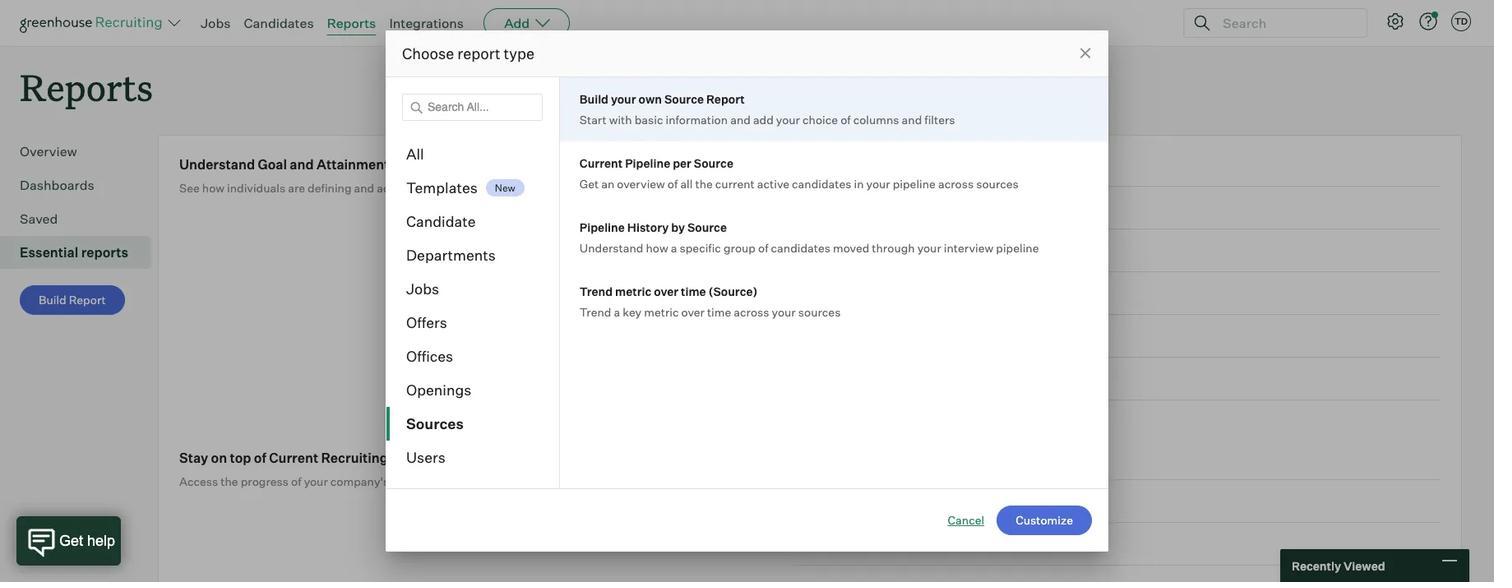 Task type: vqa. For each thing, say whether or not it's contained in the screenshot.
Definitely Not icon associated with Strong analytical and problem solving skills
no



Task type: locate. For each thing, give the bounding box(es) containing it.
saved link
[[20, 209, 145, 229]]

0 horizontal spatial current
[[269, 450, 318, 467]]

jobs
[[201, 15, 231, 31], [406, 280, 439, 298]]

current inside the 'stay on top of current recruiting activity access the progress of your company's current hiring process'
[[392, 475, 431, 489]]

a inside trend metric over time (source) trend a key metric over time across your sources
[[614, 305, 620, 319]]

customize button
[[997, 506, 1092, 536]]

0 horizontal spatial pipeline
[[893, 177, 936, 191]]

a down by
[[671, 241, 677, 255]]

0 vertical spatial pipeline
[[625, 156, 671, 170]]

over right key
[[682, 305, 705, 319]]

current
[[716, 177, 755, 191], [392, 475, 431, 489]]

of inside "build your own source report start with basic information and add your choice of columns and filters"
[[841, 113, 851, 127]]

0 horizontal spatial own
[[535, 181, 557, 195]]

1 vertical spatial own
[[535, 181, 557, 195]]

build up start
[[580, 92, 609, 106]]

1 horizontal spatial report
[[707, 92, 745, 106]]

td
[[1455, 16, 1468, 27]]

pipeline
[[893, 177, 936, 191], [996, 241, 1039, 255]]

1 vertical spatial report
[[69, 293, 106, 307]]

1 vertical spatial the
[[221, 475, 238, 489]]

0 vertical spatial candidates
[[792, 177, 852, 191]]

accomplishing
[[377, 181, 456, 195]]

jobs left candidates
[[201, 15, 231, 31]]

0 horizontal spatial build
[[39, 293, 66, 307]]

trend
[[580, 285, 613, 299], [580, 305, 612, 319]]

own up basic
[[639, 92, 662, 106]]

1 vertical spatial trend
[[580, 305, 612, 319]]

your up with
[[611, 92, 636, 106]]

a for key
[[614, 305, 620, 319]]

of right group in the top of the page
[[758, 241, 769, 255]]

build report button
[[20, 286, 125, 315]]

1 horizontal spatial pipeline
[[625, 156, 671, 170]]

1 horizontal spatial current
[[580, 156, 623, 170]]

source for all
[[694, 156, 734, 170]]

understand down history
[[580, 241, 644, 255]]

0 vertical spatial current
[[716, 177, 755, 191]]

0 vertical spatial metric
[[615, 285, 652, 299]]

their
[[507, 181, 532, 195]]

reports down greenhouse recruiting image
[[20, 63, 153, 111]]

1 horizontal spatial sources
[[977, 177, 1019, 191]]

0 horizontal spatial how
[[202, 181, 225, 195]]

0 horizontal spatial over
[[654, 285, 679, 299]]

goal up individuals
[[258, 156, 287, 173]]

0 vertical spatial goal
[[258, 156, 287, 173]]

report down essential reports link
[[69, 293, 106, 307]]

source inside "build your own source report start with basic information and add your choice of columns and filters"
[[665, 92, 704, 106]]

pipeline right in
[[893, 177, 936, 191]]

trend metric over time (source) trend a key metric over time across your sources
[[580, 285, 841, 319]]

0 horizontal spatial reports
[[20, 63, 153, 111]]

choose
[[402, 44, 454, 63]]

your right the through
[[918, 241, 942, 255]]

time left "(source)"
[[681, 285, 706, 299]]

your right in
[[867, 177, 891, 191]]

0 horizontal spatial goal
[[258, 156, 287, 173]]

company's
[[331, 475, 389, 489]]

0 vertical spatial across
[[939, 177, 974, 191]]

0 horizontal spatial attainment
[[317, 156, 389, 173]]

source for information
[[665, 92, 704, 106]]

overview
[[617, 177, 665, 191]]

1 vertical spatial pipeline
[[580, 220, 625, 234]]

0 vertical spatial own
[[639, 92, 662, 106]]

the right all
[[695, 177, 713, 191]]

process
[[467, 475, 510, 489]]

1 vertical spatial source
[[694, 156, 734, 170]]

through
[[872, 241, 915, 255]]

over down by
[[654, 285, 679, 299]]

reports right candidates 'link'
[[327, 15, 376, 31]]

pipeline for your
[[893, 177, 936, 191]]

pipeline
[[625, 156, 671, 170], [580, 220, 625, 234]]

report inside button
[[69, 293, 106, 307]]

your left company's
[[304, 475, 328, 489]]

how down history
[[646, 241, 669, 255]]

offices
[[406, 347, 453, 365]]

candidates inside current pipeline per source get an overview of all the current active candidates in your pipeline across sources
[[792, 177, 852, 191]]

1 horizontal spatial build
[[580, 92, 609, 106]]

pipeline inside pipeline history by source understand how a specific group of candidates moved through your interview pipeline
[[996, 241, 1039, 255]]

pipeline for interview
[[996, 241, 1039, 255]]

recruiting
[[321, 450, 388, 467]]

and
[[731, 113, 751, 127], [902, 113, 922, 127], [290, 156, 314, 173], [354, 181, 374, 195], [609, 181, 629, 195]]

source up development
[[694, 156, 734, 170]]

candidates left moved
[[771, 241, 831, 255]]

your
[[611, 92, 636, 106], [776, 113, 800, 127], [867, 177, 891, 191], [918, 241, 942, 255], [772, 305, 796, 319], [304, 475, 328, 489]]

candidates inside pipeline history by source understand how a specific group of candidates moved through your interview pipeline
[[771, 241, 831, 255]]

your down time
[[772, 305, 796, 319]]

1 horizontal spatial reports
[[327, 15, 376, 31]]

metric up key
[[615, 285, 652, 299]]

current inside the 'stay on top of current recruiting activity access the progress of your company's current hiring process'
[[269, 450, 318, 467]]

td button
[[1449, 8, 1475, 35]]

0 vertical spatial current
[[580, 156, 623, 170]]

build down essential
[[39, 293, 66, 307]]

0 horizontal spatial across
[[734, 305, 770, 319]]

1 horizontal spatial a
[[671, 241, 677, 255]]

goals
[[458, 181, 487, 195]]

department summary
[[792, 537, 913, 551]]

1 vertical spatial goal
[[942, 244, 966, 258]]

1 horizontal spatial current
[[716, 177, 755, 191]]

source up information
[[665, 92, 704, 106]]

0 vertical spatial a
[[671, 241, 677, 255]]

0 vertical spatial pipeline
[[893, 177, 936, 191]]

current
[[580, 156, 623, 170], [269, 450, 318, 467]]

1 vertical spatial current
[[392, 475, 431, 489]]

an
[[602, 177, 615, 191]]

pipeline inside current pipeline per source get an overview of all the current active candidates in your pipeline across sources
[[625, 156, 671, 170]]

access
[[179, 475, 218, 489]]

build
[[580, 92, 609, 106], [39, 293, 66, 307]]

across up interview
[[939, 177, 974, 191]]

1 horizontal spatial own
[[639, 92, 662, 106]]

understand up see
[[179, 156, 255, 173]]

1 horizontal spatial pipeline
[[996, 241, 1039, 255]]

of left all
[[668, 177, 678, 191]]

saved
[[20, 211, 58, 227]]

the down on
[[221, 475, 238, 489]]

source
[[665, 92, 704, 106], [694, 156, 734, 170], [688, 220, 727, 234]]

across
[[939, 177, 974, 191], [734, 305, 770, 319]]

time
[[681, 285, 706, 299], [707, 305, 732, 319]]

1 horizontal spatial understand
[[580, 241, 644, 255]]

0 vertical spatial over
[[654, 285, 679, 299]]

build inside build report button
[[39, 293, 66, 307]]

basic
[[635, 113, 663, 127]]

0 vertical spatial sources
[[977, 177, 1019, 191]]

attainment left icon chart
[[969, 244, 1030, 258]]

1 horizontal spatial the
[[695, 177, 713, 191]]

2 vertical spatial source
[[688, 220, 727, 234]]

0 vertical spatial understand
[[179, 156, 255, 173]]

1 vertical spatial over
[[682, 305, 705, 319]]

current up progress
[[269, 450, 318, 467]]

sources
[[977, 177, 1019, 191], [799, 305, 841, 319]]

across down "(source)"
[[734, 305, 770, 319]]

1 vertical spatial a
[[614, 305, 620, 319]]

candidates
[[792, 177, 852, 191], [771, 241, 831, 255]]

1 vertical spatial current
[[269, 450, 318, 467]]

own
[[639, 92, 662, 106], [535, 181, 557, 195]]

and left filters
[[902, 113, 922, 127]]

1 vertical spatial understand
[[580, 241, 644, 255]]

0 vertical spatial report
[[707, 92, 745, 106]]

pipeline inside current pipeline per source get an overview of all the current active candidates in your pipeline across sources
[[893, 177, 936, 191]]

current down activity
[[392, 475, 431, 489]]

goal right scorecards
[[942, 244, 966, 258]]

a left key
[[614, 305, 620, 319]]

1 horizontal spatial across
[[939, 177, 974, 191]]

metric right key
[[644, 305, 679, 319]]

0 vertical spatial the
[[695, 177, 713, 191]]

0 horizontal spatial pipeline
[[580, 220, 625, 234]]

sources inside current pipeline per source get an overview of all the current active candidates in your pipeline across sources
[[977, 177, 1019, 191]]

0 horizontal spatial sources
[[799, 305, 841, 319]]

development
[[661, 181, 732, 195]]

build your own source report start with basic information and add your choice of columns and filters
[[580, 92, 956, 127]]

0 vertical spatial source
[[665, 92, 704, 106]]

department
[[792, 537, 858, 551]]

understand inside understand goal and attainment metrics see how individuals are defining and accomplishing goals for their own personal and team development
[[179, 156, 255, 173]]

moved
[[833, 241, 870, 255]]

reports
[[327, 15, 376, 31], [20, 63, 153, 111]]

team
[[632, 181, 659, 195]]

build inside "build your own source report start with basic information and add your choice of columns and filters"
[[580, 92, 609, 106]]

0 horizontal spatial report
[[69, 293, 106, 307]]

current up an
[[580, 156, 623, 170]]

pipeline up the 'overview'
[[625, 156, 671, 170]]

1 vertical spatial attainment
[[969, 244, 1030, 258]]

0 vertical spatial how
[[202, 181, 225, 195]]

stay
[[179, 450, 208, 467]]

sources down to in the right top of the page
[[799, 305, 841, 319]]

0 vertical spatial build
[[580, 92, 609, 106]]

1 trend from the top
[[580, 285, 613, 299]]

metrics
[[392, 156, 441, 173]]

your inside the 'stay on top of current recruiting activity access the progress of your company's current hiring process'
[[304, 475, 328, 489]]

jobs up offers
[[406, 280, 439, 298]]

candidates left in
[[792, 177, 852, 191]]

viewed
[[1344, 559, 1386, 573]]

your inside trend metric over time (source) trend a key metric over time across your sources
[[772, 305, 796, 319]]

history
[[627, 220, 669, 234]]

0 horizontal spatial jobs
[[201, 15, 231, 31]]

essential reports link
[[20, 243, 145, 263]]

report
[[707, 92, 745, 106], [69, 293, 106, 307]]

how
[[202, 181, 225, 195], [646, 241, 669, 255]]

time
[[792, 244, 820, 258]]

1 vertical spatial how
[[646, 241, 669, 255]]

over
[[654, 285, 679, 299], [682, 305, 705, 319]]

goal inside understand goal and attainment metrics see how individuals are defining and accomplishing goals for their own personal and team development
[[258, 156, 287, 173]]

0 horizontal spatial the
[[221, 475, 238, 489]]

current inside current pipeline per source get an overview of all the current active candidates in your pipeline across sources
[[580, 156, 623, 170]]

0 vertical spatial reports
[[327, 15, 376, 31]]

attainment up "defining"
[[317, 156, 389, 173]]

sources up interview
[[977, 177, 1019, 191]]

a inside pipeline history by source understand how a specific group of candidates moved through your interview pipeline
[[671, 241, 677, 255]]

pipeline down personal
[[580, 220, 625, 234]]

0 vertical spatial attainment
[[317, 156, 389, 173]]

1 vertical spatial candidates
[[771, 241, 831, 255]]

1 horizontal spatial over
[[682, 305, 705, 319]]

how right see
[[202, 181, 225, 195]]

how inside pipeline history by source understand how a specific group of candidates moved through your interview pipeline
[[646, 241, 669, 255]]

the
[[695, 177, 713, 191], [221, 475, 238, 489]]

for
[[490, 181, 505, 195]]

0 horizontal spatial current
[[392, 475, 431, 489]]

source inside pipeline history by source understand how a specific group of candidates moved through your interview pipeline
[[688, 220, 727, 234]]

build report
[[39, 293, 106, 307]]

of right the choice
[[841, 113, 851, 127]]

report up information
[[707, 92, 745, 106]]

understand
[[179, 156, 255, 173], [580, 241, 644, 255]]

source inside current pipeline per source get an overview of all the current active candidates in your pipeline across sources
[[694, 156, 734, 170]]

0 horizontal spatial a
[[614, 305, 620, 319]]

0 horizontal spatial understand
[[179, 156, 255, 173]]

1 vertical spatial sources
[[799, 305, 841, 319]]

integrations link
[[389, 15, 464, 31]]

essential reports
[[20, 244, 128, 261]]

1 vertical spatial pipeline
[[996, 241, 1039, 255]]

source up specific
[[688, 220, 727, 234]]

1 vertical spatial jobs
[[406, 280, 439, 298]]

1 vertical spatial metric
[[644, 305, 679, 319]]

own right their
[[535, 181, 557, 195]]

1 vertical spatial build
[[39, 293, 66, 307]]

pipeline right interview
[[996, 241, 1039, 255]]

0 vertical spatial trend
[[580, 285, 613, 299]]

start
[[580, 113, 607, 127]]

current left active
[[716, 177, 755, 191]]

1 vertical spatial across
[[734, 305, 770, 319]]

your right add
[[776, 113, 800, 127]]

1 vertical spatial time
[[707, 305, 732, 319]]

2 trend from the top
[[580, 305, 612, 319]]

1 horizontal spatial how
[[646, 241, 669, 255]]

cancel link
[[948, 512, 985, 529]]

1 horizontal spatial attainment
[[969, 244, 1030, 258]]

0 vertical spatial time
[[681, 285, 706, 299]]

time down "(source)"
[[707, 305, 732, 319]]

1 horizontal spatial jobs
[[406, 280, 439, 298]]



Task type: describe. For each thing, give the bounding box(es) containing it.
templates
[[406, 179, 478, 197]]

reports
[[81, 244, 128, 261]]

0 vertical spatial jobs
[[201, 15, 231, 31]]

group
[[724, 241, 756, 255]]

individuals
[[227, 181, 286, 195]]

add
[[504, 15, 530, 31]]

candidates link
[[244, 15, 314, 31]]

build for build report
[[39, 293, 66, 307]]

in
[[854, 177, 864, 191]]

new
[[495, 182, 516, 194]]

to
[[823, 244, 834, 258]]

greenhouse recruiting image
[[20, 13, 168, 33]]

with
[[609, 113, 632, 127]]

activity
[[391, 450, 441, 467]]

jobs inside choose report type dialog
[[406, 280, 439, 298]]

departments
[[406, 246, 496, 264]]

specific
[[680, 241, 721, 255]]

all
[[681, 177, 693, 191]]

across inside current pipeline per source get an overview of all the current active candidates in your pipeline across sources
[[939, 177, 974, 191]]

add button
[[484, 8, 570, 38]]

the inside the 'stay on top of current recruiting activity access the progress of your company's current hiring process'
[[221, 475, 238, 489]]

0 horizontal spatial time
[[681, 285, 706, 299]]

summary
[[860, 537, 913, 551]]

add
[[753, 113, 774, 127]]

(source)
[[709, 285, 758, 299]]

sources inside trend metric over time (source) trend a key metric over time across your sources
[[799, 305, 841, 319]]

current pipeline per source get an overview of all the current active candidates in your pipeline across sources
[[580, 156, 1019, 191]]

see
[[179, 181, 200, 195]]

active
[[757, 177, 790, 191]]

key
[[623, 305, 642, 319]]

recently
[[1292, 559, 1342, 573]]

on
[[211, 450, 227, 467]]

per
[[673, 156, 692, 170]]

of right progress
[[291, 475, 302, 489]]

report inside "build your own source report start with basic information and add your choice of columns and filters"
[[707, 92, 745, 106]]

Search text field
[[1219, 11, 1352, 35]]

choose report type dialog
[[386, 30, 1109, 552]]

customize
[[1016, 513, 1074, 527]]

get
[[580, 177, 599, 191]]

own inside "build your own source report start with basic information and add your choice of columns and filters"
[[639, 92, 662, 106]]

your inside pipeline history by source understand how a specific group of candidates moved through your interview pipeline
[[918, 241, 942, 255]]

progress
[[241, 475, 289, 489]]

columns
[[854, 113, 900, 127]]

a for specific
[[671, 241, 677, 255]]

integrations
[[389, 15, 464, 31]]

build for build your own source report start with basic information and add your choice of columns and filters
[[580, 92, 609, 106]]

top
[[230, 450, 251, 467]]

and right "defining"
[[354, 181, 374, 195]]

jobs link
[[201, 15, 231, 31]]

cancel
[[948, 513, 985, 527]]

essential
[[20, 244, 78, 261]]

attainment inside understand goal and attainment metrics see how individuals are defining and accomplishing goals for their own personal and team development
[[317, 156, 389, 173]]

dashboards
[[20, 177, 94, 193]]

pipeline history by source understand how a specific group of candidates moved through your interview pipeline
[[580, 220, 1039, 255]]

submit
[[836, 244, 875, 258]]

time to submit scorecards goal attainment
[[792, 244, 1030, 258]]

sources
[[406, 415, 464, 433]]

dashboards link
[[20, 175, 145, 195]]

overview link
[[20, 142, 145, 161]]

how inside understand goal and attainment metrics see how individuals are defining and accomplishing goals for their own personal and team development
[[202, 181, 225, 195]]

understand goal and attainment metrics see how individuals are defining and accomplishing goals for their own personal and team development
[[179, 156, 732, 195]]

personal
[[559, 181, 606, 195]]

scorecards
[[878, 244, 939, 258]]

pipeline inside pipeline history by source understand how a specific group of candidates moved through your interview pipeline
[[580, 220, 625, 234]]

users
[[406, 448, 446, 466]]

recently viewed
[[1292, 559, 1386, 573]]

filters
[[925, 113, 956, 127]]

of inside current pipeline per source get an overview of all the current active candidates in your pipeline across sources
[[668, 177, 678, 191]]

offers
[[406, 313, 447, 332]]

td button
[[1452, 12, 1472, 31]]

your inside current pipeline per source get an overview of all the current active candidates in your pipeline across sources
[[867, 177, 891, 191]]

Search All... text field
[[402, 94, 543, 121]]

of right top
[[254, 450, 266, 467]]

hiring
[[434, 475, 465, 489]]

defining
[[308, 181, 352, 195]]

and left add
[[731, 113, 751, 127]]

1 vertical spatial reports
[[20, 63, 153, 111]]

1 horizontal spatial time
[[707, 305, 732, 319]]

and up are
[[290, 156, 314, 173]]

source for group
[[688, 220, 727, 234]]

report
[[458, 44, 501, 63]]

information
[[666, 113, 728, 127]]

choice
[[803, 113, 838, 127]]

are
[[288, 181, 305, 195]]

all
[[406, 145, 424, 163]]

1 horizontal spatial goal
[[942, 244, 966, 258]]

type
[[504, 44, 535, 63]]

candidates
[[244, 15, 314, 31]]

the inside current pipeline per source get an overview of all the current active candidates in your pipeline across sources
[[695, 177, 713, 191]]

understand inside pipeline history by source understand how a specific group of candidates moved through your interview pipeline
[[580, 241, 644, 255]]

current inside current pipeline per source get an overview of all the current active candidates in your pipeline across sources
[[716, 177, 755, 191]]

interview
[[944, 241, 994, 255]]

by
[[672, 220, 685, 234]]

choose report type
[[402, 44, 535, 63]]

configure image
[[1386, 12, 1406, 31]]

reports link
[[327, 15, 376, 31]]

of inside pipeline history by source understand how a specific group of candidates moved through your interview pipeline
[[758, 241, 769, 255]]

own inside understand goal and attainment metrics see how individuals are defining and accomplishing goals for their own personal and team development
[[535, 181, 557, 195]]

icon chart image
[[1036, 247, 1049, 255]]

department summary link
[[792, 523, 1441, 566]]

stay on top of current recruiting activity access the progress of your company's current hiring process
[[179, 450, 510, 489]]

and left team
[[609, 181, 629, 195]]

candidate
[[406, 212, 476, 230]]

openings
[[406, 381, 472, 399]]

across inside trend metric over time (source) trend a key metric over time across your sources
[[734, 305, 770, 319]]



